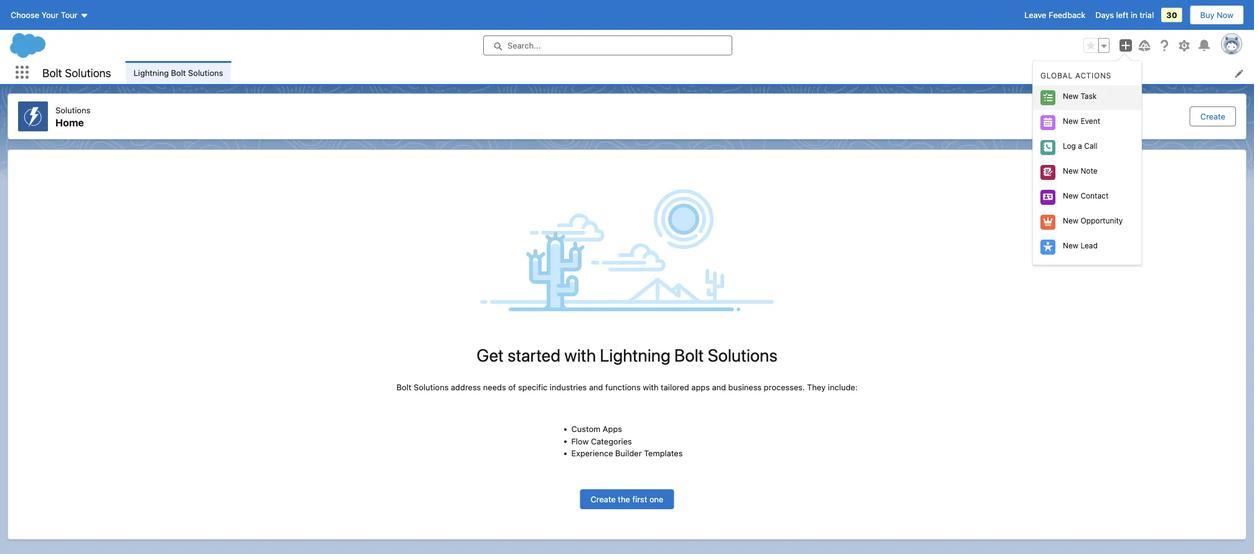 Task type: vqa. For each thing, say whether or not it's contained in the screenshot.
Contact
yes



Task type: describe. For each thing, give the bounding box(es) containing it.
2 and from the left
[[712, 382, 726, 392]]

tour
[[61, 10, 78, 20]]

actions
[[1075, 71, 1111, 80]]

new for new event
[[1063, 116, 1079, 125]]

buy now button
[[1190, 5, 1244, 25]]

leave feedback link
[[1024, 10, 1085, 20]]

new for new contact
[[1063, 191, 1079, 200]]

new for new note
[[1063, 166, 1079, 175]]

processes.
[[764, 382, 805, 392]]

started
[[508, 345, 561, 366]]

tailored
[[661, 382, 689, 392]]

1 vertical spatial with
[[643, 382, 659, 392]]

global
[[1041, 71, 1073, 80]]

trial
[[1140, 10, 1154, 20]]

apps
[[691, 382, 710, 392]]

new task link
[[1033, 85, 1141, 110]]

they
[[807, 382, 826, 392]]

choose your tour
[[11, 10, 78, 20]]

categories
[[591, 437, 632, 446]]

new opportunity link
[[1033, 210, 1141, 235]]

search...
[[507, 41, 541, 50]]

choose your tour button
[[10, 5, 89, 25]]

one
[[649, 495, 663, 504]]

solutions home
[[55, 105, 90, 128]]

flow
[[571, 437, 589, 446]]

new for new opportunity
[[1063, 216, 1079, 225]]

1 vertical spatial lightning
[[600, 345, 670, 366]]

create for create
[[1200, 112, 1225, 121]]

include:
[[828, 382, 858, 392]]

feedback
[[1049, 10, 1085, 20]]

apps
[[603, 424, 622, 434]]

address
[[451, 382, 481, 392]]

choose
[[11, 10, 39, 20]]

0 horizontal spatial with
[[564, 345, 596, 366]]

lightning inside list
[[134, 68, 169, 77]]

note
[[1081, 166, 1098, 175]]

event
[[1081, 116, 1100, 125]]

30
[[1166, 10, 1177, 20]]

task
[[1081, 91, 1097, 100]]

buy
[[1200, 10, 1215, 20]]

get started with lightning bolt solutions
[[477, 345, 778, 366]]

in
[[1131, 10, 1137, 20]]

lightning bolt image
[[18, 101, 48, 131]]

log a call
[[1063, 141, 1098, 150]]

get
[[477, 345, 504, 366]]

home
[[55, 117, 84, 128]]

buy now
[[1200, 10, 1234, 20]]

new note link
[[1033, 160, 1141, 185]]

industries
[[550, 382, 587, 392]]

custom apps flow categories experience builder templates
[[571, 424, 683, 458]]

leave feedback
[[1024, 10, 1085, 20]]

contact
[[1081, 191, 1109, 200]]



Task type: locate. For each thing, give the bounding box(es) containing it.
3 new from the top
[[1063, 166, 1079, 175]]

opportunity
[[1081, 216, 1123, 225]]

lightning bolt solutions list
[[126, 61, 1254, 84]]

new contact
[[1063, 191, 1109, 200]]

create inside button
[[1200, 112, 1225, 121]]

custom
[[571, 424, 600, 434]]

with left tailored at the bottom right
[[643, 382, 659, 392]]

with
[[564, 345, 596, 366], [643, 382, 659, 392]]

1 horizontal spatial with
[[643, 382, 659, 392]]

experience
[[571, 449, 613, 458]]

new event link
[[1033, 110, 1141, 135]]

menu containing global actions
[[1033, 66, 1141, 260]]

business
[[728, 382, 762, 392]]

get started with lightning bolt solutions image
[[477, 187, 777, 314]]

create for create the first one
[[591, 495, 616, 504]]

new for new task
[[1063, 91, 1079, 100]]

create button
[[1190, 106, 1236, 126]]

lightning bolt solutions link
[[126, 61, 231, 84]]

days left in trial
[[1095, 10, 1154, 20]]

bolt
[[42, 66, 62, 79], [171, 68, 186, 77], [674, 345, 704, 366], [396, 382, 411, 392]]

6 new from the top
[[1063, 241, 1079, 250]]

leave
[[1024, 10, 1046, 20]]

days
[[1095, 10, 1114, 20]]

needs
[[483, 382, 506, 392]]

lightning
[[134, 68, 169, 77], [600, 345, 670, 366]]

log a call link
[[1033, 135, 1141, 160]]

and left the functions
[[589, 382, 603, 392]]

0 horizontal spatial and
[[589, 382, 603, 392]]

first
[[632, 495, 647, 504]]

create the first one button
[[580, 489, 674, 509]]

now
[[1217, 10, 1234, 20]]

new lead
[[1063, 241, 1098, 250]]

with up the industries
[[564, 345, 596, 366]]

group
[[1083, 38, 1110, 53]]

new contact link
[[1033, 185, 1141, 210]]

and right apps
[[712, 382, 726, 392]]

solutions inside list
[[188, 68, 223, 77]]

create
[[1200, 112, 1225, 121], [591, 495, 616, 504]]

0 horizontal spatial lightning
[[134, 68, 169, 77]]

new opportunity
[[1063, 216, 1123, 225]]

a
[[1078, 141, 1082, 150]]

lightning bolt solutions
[[134, 68, 223, 77]]

1 and from the left
[[589, 382, 603, 392]]

new
[[1063, 91, 1079, 100], [1063, 116, 1079, 125], [1063, 166, 1079, 175], [1063, 191, 1079, 200], [1063, 216, 1079, 225], [1063, 241, 1079, 250]]

builder
[[615, 449, 642, 458]]

5 new from the top
[[1063, 216, 1079, 225]]

0 vertical spatial lightning
[[134, 68, 169, 77]]

new left event
[[1063, 116, 1079, 125]]

solutions
[[65, 66, 111, 79], [188, 68, 223, 77], [55, 105, 90, 115], [708, 345, 778, 366], [414, 382, 449, 392]]

create the first one
[[591, 495, 663, 504]]

and
[[589, 382, 603, 392], [712, 382, 726, 392]]

new left contact
[[1063, 191, 1079, 200]]

the
[[618, 495, 630, 504]]

0 vertical spatial create
[[1200, 112, 1225, 121]]

4 new from the top
[[1063, 191, 1079, 200]]

templates
[[644, 449, 683, 458]]

your
[[42, 10, 59, 20]]

functions
[[605, 382, 641, 392]]

1 new from the top
[[1063, 91, 1079, 100]]

new note
[[1063, 166, 1098, 175]]

new event
[[1063, 116, 1100, 125]]

create inside button
[[591, 495, 616, 504]]

1 horizontal spatial create
[[1200, 112, 1225, 121]]

1 horizontal spatial lightning
[[600, 345, 670, 366]]

1 horizontal spatial and
[[712, 382, 726, 392]]

call
[[1084, 141, 1098, 150]]

lead
[[1081, 241, 1098, 250]]

global actions
[[1041, 71, 1111, 80]]

menu
[[1033, 66, 1141, 260]]

0 vertical spatial with
[[564, 345, 596, 366]]

specific
[[518, 382, 548, 392]]

new left task
[[1063, 91, 1079, 100]]

new left note
[[1063, 166, 1079, 175]]

new left lead
[[1063, 241, 1079, 250]]

of
[[508, 382, 516, 392]]

0 horizontal spatial create
[[591, 495, 616, 504]]

bolt solutions
[[42, 66, 111, 79]]

2 new from the top
[[1063, 116, 1079, 125]]

new task
[[1063, 91, 1097, 100]]

bolt solutions address needs of specific industries and functions with tailored apps and business processes. they include:
[[396, 382, 858, 392]]

new for new lead
[[1063, 241, 1079, 250]]

log
[[1063, 141, 1076, 150]]

new up new lead
[[1063, 216, 1079, 225]]

1 vertical spatial create
[[591, 495, 616, 504]]

left
[[1116, 10, 1129, 20]]

search... button
[[483, 35, 732, 55]]

bolt inside list
[[171, 68, 186, 77]]

new lead link
[[1033, 235, 1141, 260]]



